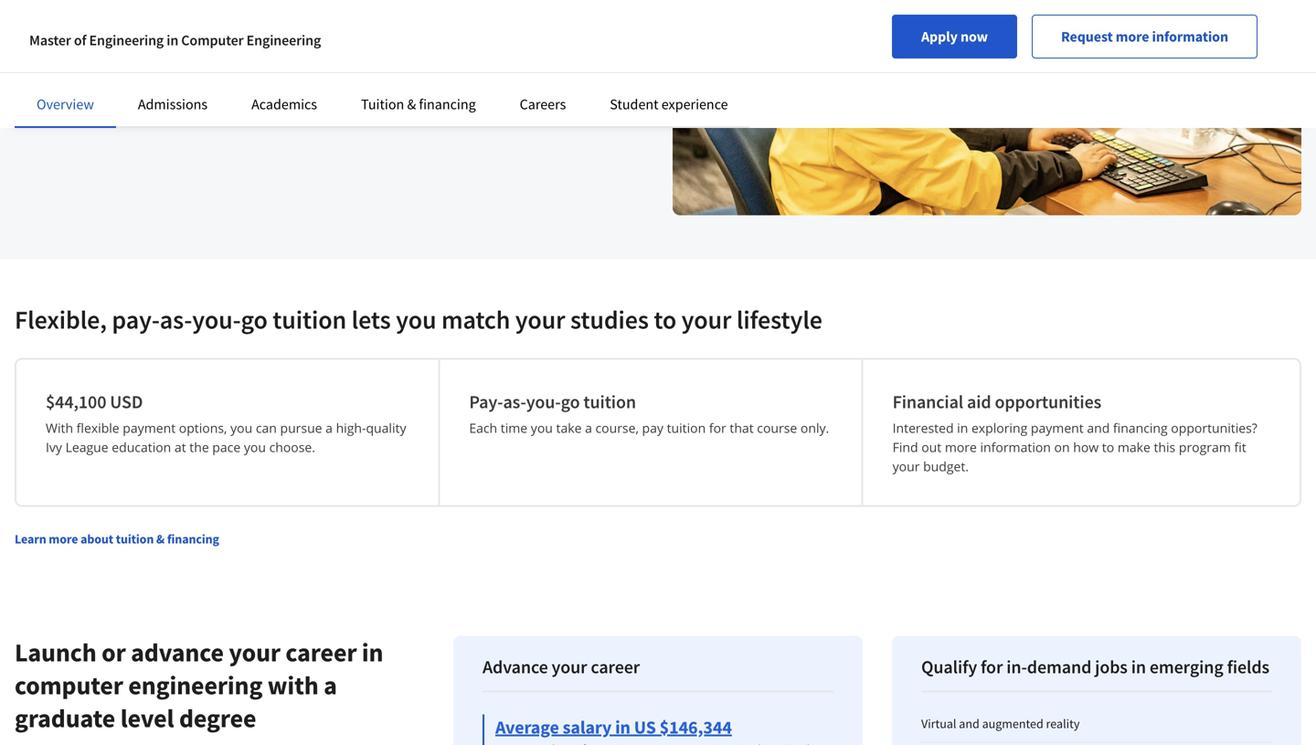 Task type: describe. For each thing, give the bounding box(es) containing it.
required
[[15, 62, 67, 80]]

may
[[562, 0, 589, 15]]

more for request more information
[[1116, 27, 1150, 46]]

master
[[29, 31, 71, 49]]

as- inside pay-as-you-go tuition each time you take a course, pay tuition for that course only.
[[503, 390, 526, 413]]

tuition right pay
[[667, 419, 706, 436]]

$44,100 usd with flexible payment options, you can pursue a high-quality ivy league education at the pace you choose.
[[46, 390, 406, 456]]

pace
[[212, 438, 241, 456]]

if
[[15, 0, 23, 15]]

career inside the launch or advance your career in computer engineering with a graduate level degree
[[286, 636, 357, 668]]

studies
[[570, 303, 649, 335]]

readiness
[[45, 40, 104, 58]]

tuition right about
[[116, 531, 154, 547]]

2 engineering from the left
[[246, 31, 321, 49]]

program
[[1179, 438, 1231, 456]]

tuition up course,
[[584, 390, 636, 413]]

be
[[413, 18, 429, 37]]

advance
[[483, 655, 548, 678]]

you down can
[[244, 438, 266, 456]]

prerequisite
[[273, 40, 347, 58]]

payment inside financial aid opportunities interested in exploring payment and financing opportunities? find out more information on how to make this program fit your budget.
[[1031, 419, 1084, 436]]

the inside if you're concerned your stem degree (or equivalent professional engineering experience) may not provide enough background knowledge, our admissions staff will be happy to work with you to discuss your readiness and explore any additional prerequisite coursework that could help you achieve the required entry level.
[[594, 40, 614, 58]]

level
[[120, 702, 174, 734]]

$44,100 usd list item
[[16, 360, 440, 505]]

augmented
[[982, 715, 1044, 732]]

tuition & financing link
[[361, 95, 476, 113]]

0 horizontal spatial &
[[156, 531, 165, 547]]

opportunities
[[995, 390, 1102, 413]]

a for take
[[585, 419, 592, 436]]

information inside "button"
[[1152, 27, 1229, 46]]

to up could
[[473, 18, 485, 37]]

learn more  about tuition & financing
[[15, 531, 219, 547]]

your inside the launch or advance your career in computer engineering with a graduate level degree
[[229, 636, 281, 668]]

quality
[[366, 419, 406, 436]]

you up pace
[[230, 419, 252, 436]]

demand
[[1027, 655, 1092, 678]]

0 vertical spatial &
[[407, 95, 416, 113]]

financial
[[893, 390, 964, 413]]

education
[[112, 438, 171, 456]]

information inside financial aid opportunities interested in exploring payment and financing opportunities? find out more information on how to make this program fit your budget.
[[981, 438, 1051, 456]]

go inside pay-as-you-go tuition each time you take a course, pay tuition for that course only.
[[561, 390, 580, 413]]

our
[[264, 18, 285, 37]]

average salary in us $146,344 link
[[496, 716, 732, 739]]

course
[[757, 419, 797, 436]]

aid
[[967, 390, 992, 413]]

request more information button
[[1032, 15, 1258, 59]]

you inside pay-as-you-go tuition each time you take a course, pay tuition for that course only.
[[531, 419, 553, 436]]

background
[[114, 18, 187, 37]]

financial aid opportunities interested in exploring payment and financing opportunities? find out more information on how to make this program fit your budget.
[[893, 390, 1258, 475]]

pursue
[[280, 419, 322, 436]]

help
[[489, 40, 516, 58]]

learn for learn more  about tuition & financing
[[15, 531, 46, 547]]

equivalent
[[267, 0, 332, 15]]

admissions
[[138, 95, 208, 113]]

us
[[634, 716, 656, 739]]

the inside $44,100 usd with flexible payment options, you can pursue a high-quality ivy league education at the pace you choose.
[[190, 438, 209, 456]]

$146,344
[[660, 716, 732, 739]]

admissions
[[288, 18, 357, 37]]

how
[[1074, 438, 1099, 456]]

only.
[[801, 419, 829, 436]]

professional
[[334, 0, 410, 15]]

in-
[[1007, 655, 1027, 678]]

to inside financial aid opportunities interested in exploring payment and financing opportunities? find out more information on how to make this program fit your budget.
[[1102, 438, 1115, 456]]

budget.
[[923, 458, 969, 475]]

careers
[[520, 95, 566, 113]]

academics link
[[251, 95, 317, 113]]

you- inside pay-as-you-go tuition each time you take a course, pay tuition for that course only.
[[526, 390, 561, 413]]

about
[[81, 531, 113, 547]]

enough
[[64, 18, 111, 37]]

2 vertical spatial financing
[[167, 531, 219, 547]]

1 horizontal spatial financing
[[419, 95, 476, 113]]

tuition left lets
[[273, 303, 347, 335]]

2 vertical spatial and
[[959, 715, 980, 732]]

you're
[[26, 0, 64, 15]]

financing inside financial aid opportunities interested in exploring payment and financing opportunities? find out more information on how to make this program fit your budget.
[[1113, 419, 1168, 436]]

tuition
[[361, 95, 404, 113]]

usd
[[110, 390, 143, 413]]

provide
[[15, 18, 61, 37]]

lets
[[352, 303, 391, 335]]

reality
[[1046, 715, 1080, 732]]

any
[[182, 40, 204, 58]]

exploring
[[972, 419, 1028, 436]]

apply
[[921, 27, 958, 46]]

out
[[922, 438, 942, 456]]

request
[[1061, 27, 1113, 46]]

level.
[[105, 62, 138, 80]]

student experience
[[610, 95, 728, 113]]

your inside financial aid opportunities interested in exploring payment and financing opportunities? find out more information on how to make this program fit your budget.
[[893, 458, 920, 475]]

opportunities?
[[1171, 419, 1258, 436]]

0 vertical spatial as-
[[160, 303, 192, 335]]

to down may
[[578, 18, 590, 37]]

payment inside $44,100 usd with flexible payment options, you can pursue a high-quality ivy league education at the pace you choose.
[[123, 419, 176, 436]]

now
[[961, 27, 988, 46]]

pay-as-you-go tuition each time you take a course, pay tuition for that course only.
[[469, 390, 829, 436]]

engineering inside the launch or advance your career in computer engineering with a graduate level degree
[[128, 669, 263, 701]]

virtual
[[922, 715, 957, 732]]

that inside pay-as-you-go tuition each time you take a course, pay tuition for that course only.
[[730, 419, 754, 436]]

list containing $44,100 usd
[[15, 358, 1302, 507]]

interested
[[893, 419, 954, 436]]

a for pursue
[[326, 419, 333, 436]]

launch
[[15, 636, 97, 668]]

emerging
[[1150, 655, 1224, 678]]

stem
[[165, 0, 199, 15]]

$44,100
[[46, 390, 106, 413]]

make
[[1118, 438, 1151, 456]]

student experience link
[[610, 95, 728, 113]]

pay-
[[112, 303, 160, 335]]

pay-
[[469, 390, 503, 413]]



Task type: vqa. For each thing, say whether or not it's contained in the screenshot.
the bottommost and
yes



Task type: locate. For each thing, give the bounding box(es) containing it.
the down discuss
[[594, 40, 614, 58]]

learn down required
[[15, 108, 51, 126]]

more
[[1116, 27, 1150, 46], [54, 108, 87, 126], [945, 438, 977, 456], [49, 531, 78, 547]]

0 horizontal spatial career
[[286, 636, 357, 668]]

lifestyle
[[737, 303, 823, 335]]

degree inside if you're concerned your stem degree (or equivalent professional engineering experience) may not provide enough background knowledge, our admissions staff will be happy to work with you to discuss your readiness and explore any additional prerequisite coursework that could help you achieve the required entry level.
[[201, 0, 244, 15]]

flexible
[[76, 419, 119, 436]]

advance your career
[[483, 655, 640, 678]]

degree inside the launch or advance your career in computer engineering with a graduate level degree
[[179, 702, 256, 734]]

experience
[[662, 95, 728, 113]]

payment up on
[[1031, 419, 1084, 436]]

0 vertical spatial the
[[594, 40, 614, 58]]

your
[[134, 0, 162, 15], [15, 40, 42, 58], [515, 303, 565, 335], [682, 303, 732, 335], [893, 458, 920, 475], [229, 636, 281, 668], [552, 655, 587, 678]]

0 horizontal spatial payment
[[123, 419, 176, 436]]

0 vertical spatial you-
[[192, 303, 241, 335]]

financial aid opportunities list item
[[864, 360, 1287, 505]]

apply now button
[[892, 15, 1018, 59]]

choose.
[[269, 438, 315, 456]]

learn
[[15, 108, 51, 126], [15, 531, 46, 547]]

apply now
[[921, 27, 988, 46]]

1 vertical spatial as-
[[503, 390, 526, 413]]

1 vertical spatial you-
[[526, 390, 561, 413]]

you left take
[[531, 419, 553, 436]]

a inside pay-as-you-go tuition each time you take a course, pay tuition for that course only.
[[585, 419, 592, 436]]

learn more
[[15, 108, 87, 126]]

ivy
[[46, 438, 62, 456]]

career
[[286, 636, 357, 668], [591, 655, 640, 678]]

2 learn from the top
[[15, 531, 46, 547]]

or
[[102, 636, 126, 668]]

happy
[[432, 18, 470, 37]]

graduate
[[15, 702, 115, 734]]

salary
[[563, 716, 612, 739]]

more left about
[[49, 531, 78, 547]]

and up level.
[[107, 40, 130, 58]]

you right lets
[[396, 303, 436, 335]]

1 vertical spatial engineering
[[128, 669, 263, 701]]

not
[[592, 0, 612, 15]]

a inside $44,100 usd with flexible payment options, you can pursue a high-quality ivy league education at the pace you choose.
[[326, 419, 333, 436]]

you- right pay-
[[192, 303, 241, 335]]

and right virtual
[[959, 715, 980, 732]]

for
[[709, 419, 727, 436], [981, 655, 1003, 678]]

student
[[610, 95, 659, 113]]

you up achieve
[[552, 18, 575, 37]]

a inside the launch or advance your career in computer engineering with a graduate level degree
[[324, 669, 337, 701]]

1 horizontal spatial you-
[[526, 390, 561, 413]]

with inside if you're concerned your stem degree (or equivalent professional engineering experience) may not provide enough background knowledge, our admissions staff will be happy to work with you to discuss your readiness and explore any additional prerequisite coursework that could help you achieve the required entry level.
[[522, 18, 549, 37]]

engineering
[[413, 0, 485, 15], [128, 669, 263, 701]]

degree right 'level'
[[179, 702, 256, 734]]

more inside "button"
[[1116, 27, 1150, 46]]

1 vertical spatial degree
[[179, 702, 256, 734]]

payment up "education"
[[123, 419, 176, 436]]

more down entry
[[54, 108, 87, 126]]

match
[[442, 303, 510, 335]]

admissions link
[[138, 95, 208, 113]]

and inside financial aid opportunities interested in exploring payment and financing opportunities? find out more information on how to make this program fit your budget.
[[1087, 419, 1110, 436]]

each
[[469, 419, 497, 436]]

0 vertical spatial financing
[[419, 95, 476, 113]]

2 horizontal spatial financing
[[1113, 419, 1168, 436]]

that inside if you're concerned your stem degree (or equivalent professional engineering experience) may not provide enough background knowledge, our admissions staff will be happy to work with you to discuss your readiness and explore any additional prerequisite coursework that could help you achieve the required entry level.
[[424, 40, 449, 58]]

1 horizontal spatial the
[[594, 40, 614, 58]]

1 horizontal spatial career
[[591, 655, 640, 678]]

flexible, pay-as-you-go tuition lets you match your studies to your lifestyle
[[15, 303, 823, 335]]

1 vertical spatial and
[[1087, 419, 1110, 436]]

1 vertical spatial learn
[[15, 531, 46, 547]]

for left course in the right of the page
[[709, 419, 727, 436]]

1 horizontal spatial payment
[[1031, 419, 1084, 436]]

1 learn from the top
[[15, 108, 51, 126]]

the right at
[[190, 438, 209, 456]]

0 vertical spatial go
[[241, 303, 268, 335]]

you- up take
[[526, 390, 561, 413]]

to right how
[[1102, 438, 1115, 456]]

1 horizontal spatial information
[[1152, 27, 1229, 46]]

more for learn more  about tuition & financing
[[49, 531, 78, 547]]

information
[[1152, 27, 1229, 46], [981, 438, 1051, 456]]

1 horizontal spatial engineering
[[413, 0, 485, 15]]

0 horizontal spatial go
[[241, 303, 268, 335]]

engineering inside if you're concerned your stem degree (or equivalent professional engineering experience) may not provide enough background knowledge, our admissions staff will be happy to work with you to discuss your readiness and explore any additional prerequisite coursework that could help you achieve the required entry level.
[[413, 0, 485, 15]]

and up how
[[1087, 419, 1110, 436]]

and inside if you're concerned your stem degree (or equivalent professional engineering experience) may not provide enough background knowledge, our admissions staff will be happy to work with you to discuss your readiness and explore any additional prerequisite coursework that could help you achieve the required entry level.
[[107, 40, 130, 58]]

jobs
[[1095, 655, 1128, 678]]

& right tuition
[[407, 95, 416, 113]]

academics
[[251, 95, 317, 113]]

&
[[407, 95, 416, 113], [156, 531, 165, 547]]

for inside pay-as-you-go tuition each time you take a course, pay tuition for that course only.
[[709, 419, 727, 436]]

1 vertical spatial the
[[190, 438, 209, 456]]

1 vertical spatial information
[[981, 438, 1051, 456]]

0 vertical spatial engineering
[[413, 0, 485, 15]]

1 payment from the left
[[123, 419, 176, 436]]

that left course in the right of the page
[[730, 419, 754, 436]]

0 horizontal spatial for
[[709, 419, 727, 436]]

1 horizontal spatial &
[[407, 95, 416, 113]]

1 vertical spatial with
[[268, 669, 319, 701]]

1 vertical spatial financing
[[1113, 419, 1168, 436]]

computer
[[15, 669, 123, 701]]

0 horizontal spatial financing
[[167, 531, 219, 547]]

0 horizontal spatial and
[[107, 40, 130, 58]]

0 horizontal spatial with
[[268, 669, 319, 701]]

1 engineering from the left
[[89, 31, 164, 49]]

this
[[1154, 438, 1176, 456]]

that down happy
[[424, 40, 449, 58]]

options,
[[179, 419, 227, 436]]

& right about
[[156, 531, 165, 547]]

pay
[[642, 419, 664, 436]]

experience)
[[488, 0, 559, 15]]

2 payment from the left
[[1031, 419, 1084, 436]]

overview
[[37, 95, 94, 113]]

more up "budget."
[[945, 438, 977, 456]]

engineering
[[89, 31, 164, 49], [246, 31, 321, 49]]

course,
[[596, 419, 639, 436]]

computer
[[181, 31, 244, 49]]

time
[[501, 419, 528, 436]]

more inside financial aid opportunities interested in exploring payment and financing opportunities? find out more information on how to make this program fit your budget.
[[945, 438, 977, 456]]

0 vertical spatial with
[[522, 18, 549, 37]]

average
[[496, 716, 559, 739]]

you right the help
[[519, 40, 541, 58]]

pay-as-you-go tuition list item
[[440, 360, 864, 505]]

additional
[[207, 40, 270, 58]]

0 vertical spatial for
[[709, 419, 727, 436]]

for left in-
[[981, 655, 1003, 678]]

0 vertical spatial and
[[107, 40, 130, 58]]

(or
[[246, 0, 264, 15]]

0 horizontal spatial information
[[981, 438, 1051, 456]]

1 vertical spatial &
[[156, 531, 165, 547]]

1 horizontal spatial for
[[981, 655, 1003, 678]]

engineering up level.
[[89, 31, 164, 49]]

a for with
[[324, 669, 337, 701]]

in inside financial aid opportunities interested in exploring payment and financing opportunities? find out more information on how to make this program fit your budget.
[[957, 419, 968, 436]]

0 horizontal spatial as-
[[160, 303, 192, 335]]

1 horizontal spatial as-
[[503, 390, 526, 413]]

entry
[[70, 62, 102, 80]]

0 horizontal spatial engineering
[[89, 31, 164, 49]]

you-
[[192, 303, 241, 335], [526, 390, 561, 413]]

0 horizontal spatial the
[[190, 438, 209, 456]]

qualify
[[922, 655, 977, 678]]

discuss
[[593, 18, 638, 37]]

1 vertical spatial go
[[561, 390, 580, 413]]

1 horizontal spatial with
[[522, 18, 549, 37]]

list
[[15, 358, 1302, 507]]

1 horizontal spatial go
[[561, 390, 580, 413]]

0 vertical spatial degree
[[201, 0, 244, 15]]

advance
[[131, 636, 224, 668]]

flexible,
[[15, 303, 107, 335]]

2 horizontal spatial and
[[1087, 419, 1110, 436]]

tuition & financing
[[361, 95, 476, 113]]

take
[[556, 419, 582, 436]]

engineering down advance
[[128, 669, 263, 701]]

master of engineering in computer engineering
[[29, 31, 321, 49]]

0 vertical spatial learn
[[15, 108, 51, 126]]

learn left about
[[15, 531, 46, 547]]

a
[[326, 419, 333, 436], [585, 419, 592, 436], [324, 669, 337, 701]]

1 horizontal spatial that
[[730, 419, 754, 436]]

1 horizontal spatial engineering
[[246, 31, 321, 49]]

request more information
[[1061, 27, 1229, 46]]

on
[[1055, 438, 1070, 456]]

with inside the launch or advance your career in computer engineering with a graduate level degree
[[268, 669, 319, 701]]

0 vertical spatial information
[[1152, 27, 1229, 46]]

knowledge,
[[190, 18, 261, 37]]

more for learn more
[[54, 108, 87, 126]]

explore
[[133, 40, 179, 58]]

1 horizontal spatial and
[[959, 715, 980, 732]]

high-
[[336, 419, 366, 436]]

degree up knowledge,
[[201, 0, 244, 15]]

engineering up happy
[[413, 0, 485, 15]]

learn more link
[[15, 108, 87, 126]]

average salary in us $146,344
[[496, 716, 732, 739]]

to
[[473, 18, 485, 37], [578, 18, 590, 37], [654, 303, 677, 335], [1102, 438, 1115, 456]]

1 vertical spatial for
[[981, 655, 1003, 678]]

the
[[594, 40, 614, 58], [190, 438, 209, 456]]

coursework
[[349, 40, 421, 58]]

learn for learn more
[[15, 108, 51, 126]]

more right request
[[1116, 27, 1150, 46]]

to right studies at the left of the page
[[654, 303, 677, 335]]

0 horizontal spatial you-
[[192, 303, 241, 335]]

in inside the launch or advance your career in computer engineering with a graduate level degree
[[362, 636, 383, 668]]

0 horizontal spatial that
[[424, 40, 449, 58]]

engineering down equivalent
[[246, 31, 321, 49]]

1 vertical spatial that
[[730, 419, 754, 436]]

will
[[389, 18, 410, 37]]

launch or advance your career in computer engineering with a graduate level degree
[[15, 636, 383, 734]]

0 horizontal spatial engineering
[[128, 669, 263, 701]]

staff
[[360, 18, 386, 37]]

of
[[74, 31, 86, 49]]

concerned
[[67, 0, 131, 15]]

at
[[175, 438, 186, 456]]

0 vertical spatial that
[[424, 40, 449, 58]]



